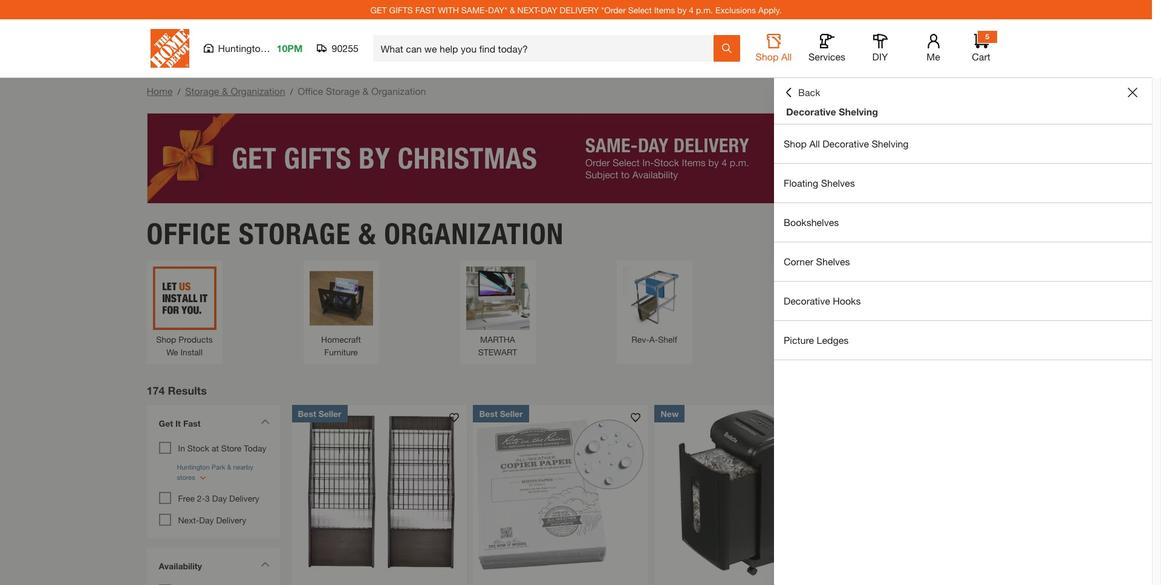 Task type: locate. For each thing, give the bounding box(es) containing it.
all up back button
[[782, 51, 792, 62]]

shop down apply.
[[756, 51, 779, 62]]

0 vertical spatial all
[[782, 51, 792, 62]]

wall mounted
[[785, 334, 838, 345]]

floating shelves link
[[775, 164, 1153, 203]]

menu
[[775, 125, 1153, 361]]

1 vertical spatial shop
[[784, 138, 807, 149]]

shop up we
[[156, 334, 176, 345]]

1 vertical spatial shelves
[[817, 256, 851, 267]]

shelves
[[822, 177, 855, 189], [817, 256, 851, 267]]

1 vertical spatial decorative
[[823, 138, 870, 149]]

mounted
[[804, 334, 838, 345]]

day down 3
[[199, 515, 214, 526]]

diy button
[[861, 34, 900, 63]]

next-
[[518, 5, 541, 15]]

90255
[[332, 42, 359, 54]]

5
[[986, 32, 990, 41]]

shop inside button
[[756, 51, 779, 62]]

shelves right floating
[[822, 177, 855, 189]]

2 best seller from the left
[[480, 409, 523, 419]]

0 vertical spatial office
[[298, 85, 323, 97]]

decorative down decorative shelving
[[823, 138, 870, 149]]

0 horizontal spatial /
[[178, 87, 180, 97]]

0 vertical spatial shelves
[[822, 177, 855, 189]]

best seller
[[298, 409, 342, 419], [480, 409, 523, 419]]

it
[[175, 418, 181, 429]]

shop for shop all
[[756, 51, 779, 62]]

1 horizontal spatial all
[[810, 138, 820, 149]]

storage & organization link
[[185, 85, 285, 97]]

furniture
[[324, 347, 358, 357]]

me button
[[915, 34, 953, 63]]

park
[[269, 42, 288, 54]]

1 horizontal spatial best seller
[[480, 409, 523, 419]]

shelves for corner shelves
[[817, 256, 851, 267]]

apply.
[[759, 5, 782, 15]]

0 vertical spatial shop
[[756, 51, 779, 62]]

0 vertical spatial decorative
[[787, 106, 837, 117]]

2 / from the left
[[290, 87, 293, 97]]

office storage & organization
[[147, 216, 564, 251]]

2 vertical spatial shop
[[156, 334, 176, 345]]

0 horizontal spatial all
[[782, 51, 792, 62]]

picture
[[784, 335, 815, 346]]

floating shelves
[[784, 177, 855, 189]]

2-
[[197, 493, 205, 504]]

/ down 10pm
[[290, 87, 293, 97]]

shelf
[[659, 334, 678, 345]]

shop products we install link
[[153, 267, 216, 359]]

1 horizontal spatial /
[[290, 87, 293, 97]]

/
[[178, 87, 180, 97], [290, 87, 293, 97]]

1 best from the left
[[298, 409, 316, 419]]

1 horizontal spatial seller
[[500, 409, 523, 419]]

we
[[166, 347, 178, 357]]

decorative up the wall mounted
[[784, 295, 831, 307]]

rev-a-shelf
[[632, 334, 678, 345]]

in stock at store today
[[178, 443, 267, 454]]

&
[[510, 5, 515, 15], [222, 85, 228, 97], [363, 85, 369, 97], [359, 216, 377, 251]]

picture ledges link
[[775, 321, 1153, 360]]

homecraft furniture image
[[310, 267, 373, 330]]

items
[[655, 5, 675, 15]]

next-day delivery link
[[178, 515, 246, 526]]

2 best from the left
[[480, 409, 498, 419]]

home
[[147, 85, 173, 97]]

stewart
[[478, 347, 518, 357]]

2 vertical spatial decorative
[[784, 295, 831, 307]]

1 vertical spatial office
[[147, 216, 231, 251]]

seller
[[319, 409, 342, 419], [500, 409, 523, 419]]

shop for shop products we install
[[156, 334, 176, 345]]

homecraft furniture link
[[310, 267, 373, 359]]

results
[[168, 384, 207, 397]]

2 horizontal spatial shop
[[784, 138, 807, 149]]

wall mounted image
[[780, 267, 843, 330]]

all inside button
[[782, 51, 792, 62]]

best
[[298, 409, 316, 419], [480, 409, 498, 419]]

sponsored banner image
[[147, 113, 1006, 204]]

floating
[[784, 177, 819, 189]]

huntington park
[[218, 42, 288, 54]]

10pm
[[277, 42, 303, 54]]

p.m.
[[696, 5, 713, 15]]

shop products we install
[[156, 334, 213, 357]]

0 horizontal spatial best
[[298, 409, 316, 419]]

1 seller from the left
[[319, 409, 342, 419]]

homecraft
[[321, 334, 361, 345]]

rev-a-shelf link
[[623, 267, 687, 346]]

1 vertical spatial day
[[199, 515, 214, 526]]

0 horizontal spatial shop
[[156, 334, 176, 345]]

1 vertical spatial all
[[810, 138, 820, 149]]

storage
[[185, 85, 219, 97], [326, 85, 360, 97], [239, 216, 351, 251]]

day
[[541, 5, 558, 15]]

decorative hooks
[[784, 295, 861, 307]]

30 l/7.9 gal. paper shredder cross cut document shredder for credit card/cd/junk mail shredder for office home image
[[655, 405, 831, 581]]

day*
[[488, 5, 508, 15]]

delivery right 3
[[229, 493, 259, 504]]

martha stewart image
[[466, 267, 530, 330]]

day right 3
[[212, 493, 227, 504]]

store
[[221, 443, 242, 454]]

1 best seller from the left
[[298, 409, 342, 419]]

shop inside the shop products we install
[[156, 334, 176, 345]]

shop for shop all decorative shelving
[[784, 138, 807, 149]]

all
[[782, 51, 792, 62], [810, 138, 820, 149]]

decorative for decorative hooks
[[784, 295, 831, 307]]

martha stewart link
[[466, 267, 530, 359]]

wall
[[785, 334, 801, 345]]

feedback link image
[[1146, 205, 1162, 270]]

shop inside 'menu'
[[784, 138, 807, 149]]

0 vertical spatial day
[[212, 493, 227, 504]]

organization
[[231, 85, 285, 97], [372, 85, 426, 97], [384, 216, 564, 251]]

bookshelves
[[784, 217, 839, 228]]

bookshelves link
[[775, 203, 1153, 242]]

drawer close image
[[1129, 88, 1138, 97]]

1 horizontal spatial shop
[[756, 51, 779, 62]]

delivery down free 2-3 day delivery
[[216, 515, 246, 526]]

0 horizontal spatial seller
[[319, 409, 342, 419]]

the home depot logo image
[[150, 29, 189, 68]]

shelves right corner
[[817, 256, 851, 267]]

shelving
[[839, 106, 879, 117], [872, 138, 909, 149]]

all down decorative shelving
[[810, 138, 820, 149]]

home / storage & organization / office storage & organization
[[147, 85, 426, 97]]

by
[[678, 5, 687, 15]]

martha
[[481, 334, 516, 345]]

decorative down "back"
[[787, 106, 837, 117]]

1 vertical spatial shelving
[[872, 138, 909, 149]]

*order
[[602, 5, 626, 15]]

0 horizontal spatial best seller
[[298, 409, 342, 419]]

/ right home
[[178, 87, 180, 97]]

4
[[689, 5, 694, 15]]

1 horizontal spatial best
[[480, 409, 498, 419]]

2 seller from the left
[[500, 409, 523, 419]]

shop all
[[756, 51, 792, 62]]

1 vertical spatial delivery
[[216, 515, 246, 526]]

menu containing shop all decorative shelving
[[775, 125, 1153, 361]]

decorative
[[787, 106, 837, 117], [823, 138, 870, 149], [784, 295, 831, 307]]

shop up floating
[[784, 138, 807, 149]]



Task type: vqa. For each thing, say whether or not it's contained in the screenshot.
13000/10500-Watt Dual Fuel Electric Start Gasoline/Propane Portable Home Power Back Up Generator with CO Alert Shutdown Image
no



Task type: describe. For each thing, give the bounding box(es) containing it.
wooden free standing 6-tier display literature brochure magazine rack in black (2-pack) image
[[292, 405, 467, 581]]

decorative shelving
[[787, 106, 879, 117]]

hooks
[[833, 295, 861, 307]]

homecraft furniture
[[321, 334, 361, 357]]

ledges
[[817, 335, 849, 346]]

0 vertical spatial shelving
[[839, 106, 879, 117]]

me
[[927, 51, 941, 62]]

availability
[[159, 561, 202, 572]]

seller for wooden free standing 6-tier display literature brochure magazine rack in black (2-pack) image
[[319, 409, 342, 419]]

back
[[799, 87, 821, 98]]

all for shop all decorative shelving
[[810, 138, 820, 149]]

next-day delivery
[[178, 515, 246, 526]]

delivery
[[560, 5, 599, 15]]

shop all decorative shelving
[[784, 138, 909, 149]]

gifts
[[389, 5, 413, 15]]

at
[[212, 443, 219, 454]]

shelving inside 'menu'
[[872, 138, 909, 149]]

1 / from the left
[[178, 87, 180, 97]]

products
[[179, 334, 213, 345]]

free
[[178, 493, 195, 504]]

next-
[[178, 515, 199, 526]]

1 horizontal spatial office
[[298, 85, 323, 97]]

3
[[205, 493, 210, 504]]

best seller for wooden free standing 6-tier display literature brochure magazine rack in black (2-pack) image
[[298, 409, 342, 419]]

shop all button
[[755, 34, 794, 63]]

stock
[[187, 443, 209, 454]]

rev a shelf image
[[623, 267, 687, 330]]

services
[[809, 51, 846, 62]]

select
[[629, 5, 652, 15]]

decorative hooks link
[[775, 282, 1153, 321]]

get
[[371, 5, 387, 15]]

174
[[147, 384, 165, 397]]

fast
[[416, 5, 436, 15]]

shop all decorative shelving link
[[775, 125, 1153, 163]]

with
[[438, 5, 459, 15]]

get
[[159, 418, 173, 429]]

best for wooden free standing 6-tier display literature brochure magazine rack in black (2-pack) image
[[298, 409, 316, 419]]

huntington
[[218, 42, 266, 54]]

seller for all-weather 8-1/2 in. x 11 in. 20 lbs. bulk copier paper, white (500-sheet pack) image
[[500, 409, 523, 419]]

availability link
[[153, 554, 274, 582]]

fast
[[183, 418, 201, 429]]

picture ledges
[[784, 335, 849, 346]]

shop products we install image
[[153, 267, 216, 330]]

services button
[[808, 34, 847, 63]]

get gifts fast with same-day* & next-day delivery *order select items by 4 p.m. exclusions apply.
[[371, 5, 782, 15]]

best seller for all-weather 8-1/2 in. x 11 in. 20 lbs. bulk copier paper, white (500-sheet pack) image
[[480, 409, 523, 419]]

0 vertical spatial delivery
[[229, 493, 259, 504]]

best for all-weather 8-1/2 in. x 11 in. 20 lbs. bulk copier paper, white (500-sheet pack) image
[[480, 409, 498, 419]]

free 2-3 day delivery link
[[178, 493, 259, 504]]

What can we help you find today? search field
[[381, 36, 713, 61]]

wall mounted link
[[780, 267, 843, 346]]

install
[[181, 347, 203, 357]]

back button
[[784, 87, 821, 99]]

new
[[661, 409, 679, 419]]

rev-
[[632, 334, 650, 345]]

corner shelves
[[784, 256, 851, 267]]

get it fast
[[159, 418, 201, 429]]

decorative for decorative shelving
[[787, 106, 837, 117]]

martha stewart
[[478, 334, 518, 357]]

home link
[[147, 85, 173, 97]]

all for shop all
[[782, 51, 792, 62]]

same-
[[462, 5, 488, 15]]

today
[[244, 443, 267, 454]]

174 results
[[147, 384, 207, 397]]

diy
[[873, 51, 889, 62]]

in
[[178, 443, 185, 454]]

cart 5
[[973, 32, 991, 62]]

exclusions
[[716, 5, 756, 15]]

corner
[[784, 256, 814, 267]]

in stock at store today link
[[178, 443, 267, 454]]

shelves for floating shelves
[[822, 177, 855, 189]]

0 horizontal spatial office
[[147, 216, 231, 251]]

cart
[[973, 51, 991, 62]]

get it fast link
[[153, 411, 274, 439]]

a-
[[650, 334, 659, 345]]

all-weather 8-1/2 in. x 11 in. 20 lbs. bulk copier paper, white (500-sheet pack) image
[[474, 405, 649, 581]]

corner shelves link
[[775, 243, 1153, 281]]

office supplies image
[[936, 267, 1000, 330]]



